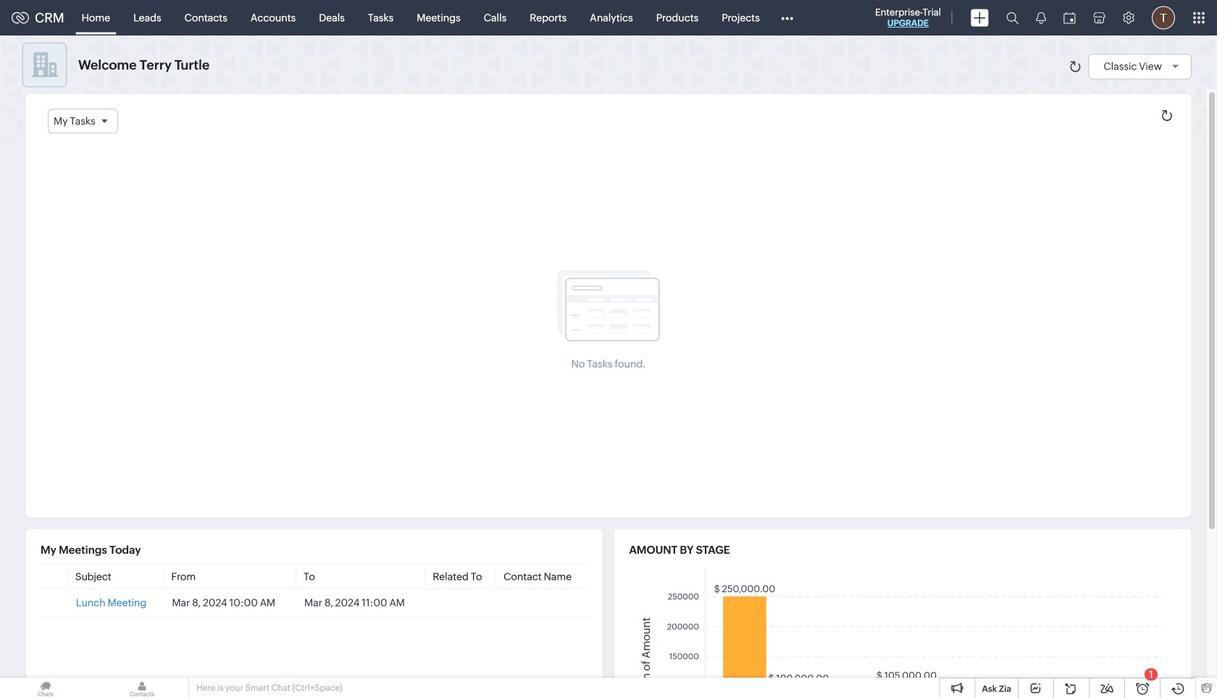 Task type: describe. For each thing, give the bounding box(es) containing it.
profile image
[[1153, 6, 1176, 29]]

logo image
[[12, 12, 29, 24]]

contacts image
[[96, 678, 188, 698]]

signals element
[[1028, 0, 1055, 36]]

calendar image
[[1064, 12, 1076, 24]]

create menu image
[[971, 9, 990, 26]]

profile element
[[1144, 0, 1185, 35]]

search image
[[1007, 12, 1019, 24]]



Task type: locate. For each thing, give the bounding box(es) containing it.
create menu element
[[963, 0, 998, 35]]

signals image
[[1037, 12, 1047, 24]]

chats image
[[0, 678, 91, 698]]

search element
[[998, 0, 1028, 36]]

Other Modules field
[[772, 6, 803, 29]]

None field
[[48, 109, 118, 134]]



